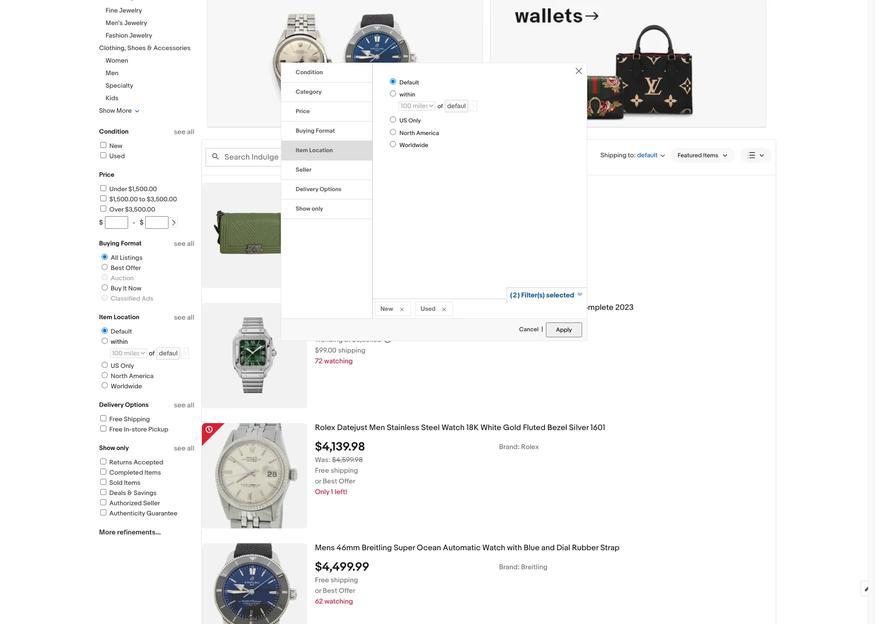 Task type: vqa. For each thing, say whether or not it's contained in the screenshot.
Sold Items Items
yes



Task type: locate. For each thing, give the bounding box(es) containing it.
best up 1
[[323, 477, 337, 486]]

shipping inside brand: rolex was: $4,599.98 free shipping or best offer only 1 left!
[[331, 467, 358, 475]]

1 horizontal spatial us
[[400, 117, 407, 125]]

options up the $5,999.00
[[320, 186, 342, 193]]

chanel calfskin chevron quilted medium boy flap light green bag link
[[315, 183, 776, 193]]

default radio up within option
[[390, 78, 396, 84]]

ocean
[[417, 544, 441, 553]]

clothing,
[[99, 44, 126, 52]]

free in-store pickup
[[109, 426, 168, 434]]

all for new
[[187, 128, 194, 137]]

1 vertical spatial north
[[111, 373, 128, 380]]

0 vertical spatial steel
[[470, 303, 489, 312]]

New checkbox
[[100, 142, 106, 148]]

price
[[296, 108, 310, 115], [99, 171, 114, 179]]

automatic
[[443, 544, 481, 553]]

brand: rolex was: $4,599.98 free shipping or best offer only 1 left!
[[315, 443, 539, 497]]

see all for all listings
[[174, 240, 194, 249]]

see all for default
[[174, 314, 194, 322]]

0 vertical spatial best
[[111, 264, 124, 272]]

delivery options up free shipping link
[[99, 401, 149, 409]]

$3,500.00 down to
[[125, 206, 155, 214]]

chanel calfskin chevron quilted medium boy flap light green bag
[[315, 183, 557, 192]]

jewelry
[[119, 7, 142, 14], [124, 19, 147, 27], [129, 32, 152, 39]]

1 see all from the top
[[174, 128, 194, 137]]

chanel
[[315, 183, 341, 192]]

items
[[145, 469, 161, 477], [124, 479, 141, 487]]

medium right santos at the left of the page
[[369, 303, 399, 312]]

1 horizontal spatial watch
[[483, 544, 506, 553]]

Default radio
[[390, 78, 396, 84], [102, 328, 108, 334]]

0 horizontal spatial &
[[128, 490, 132, 498]]

show
[[99, 107, 115, 115], [296, 205, 311, 213], [99, 445, 115, 452]]

0 horizontal spatial show only
[[99, 445, 129, 452]]

only up free shipping
[[312, 205, 323, 213]]

men inside clothing, shoes & accessories women men specialty kids
[[106, 69, 118, 77]]

all for returns accepted
[[187, 445, 194, 453]]

jewelry up clothing, shoes & accessories link
[[129, 32, 152, 39]]

$1,500.00 to $3,500.00
[[109, 196, 177, 203]]

1 vertical spatial watching
[[325, 598, 353, 606]]

3 brand: from the top
[[500, 563, 520, 572]]

0 horizontal spatial north america radio
[[102, 373, 108, 379]]

0 vertical spatial item location
[[296, 147, 333, 154]]

default radio inside default link
[[102, 328, 108, 334]]

1 vertical spatial delivery options
[[99, 401, 149, 409]]

1 horizontal spatial location
[[309, 147, 333, 154]]

watch left 18k
[[442, 424, 465, 433]]

show up returns accepted option
[[99, 445, 115, 452]]

north
[[400, 129, 415, 137], [111, 373, 128, 380]]

cartier santos medium 35.1mm wssa0061 steel roman green dial new/complete 2023 link
[[315, 303, 776, 313]]

brand:
[[500, 323, 520, 331], [500, 443, 520, 452], [500, 563, 520, 572]]

2 vertical spatial brand:
[[500, 563, 520, 572]]

worldwide for worldwide radio
[[400, 142, 429, 149]]

or down was:
[[315, 477, 321, 486]]

kids link
[[106, 94, 119, 102]]

)
[[518, 291, 520, 300]]

1 vertical spatial offer
[[339, 477, 356, 486]]

Completed Items checkbox
[[100, 469, 106, 475]]

46mm
[[337, 544, 360, 553]]

0 horizontal spatial more
[[99, 529, 116, 537]]

0 vertical spatial &
[[147, 44, 152, 52]]

accessories
[[154, 44, 191, 52]]

& right shoes
[[147, 44, 152, 52]]

free
[[315, 215, 329, 224], [109, 416, 123, 424], [109, 426, 123, 434], [315, 467, 329, 475], [315, 576, 329, 585]]

1 vertical spatial brand:
[[500, 443, 520, 452]]

1 horizontal spatial cartier
[[521, 323, 544, 331]]

options up the shipping on the left of the page
[[125, 401, 149, 409]]

&
[[147, 44, 152, 52], [128, 490, 132, 498]]

bag
[[543, 183, 557, 192]]

show only inside tab list
[[296, 205, 323, 213]]

new left 35.1mm
[[381, 305, 394, 312]]

seller inside tab list
[[296, 166, 312, 174]]

North America radio
[[390, 129, 396, 135], [102, 373, 108, 379]]

1 horizontal spatial steel
[[470, 303, 489, 312]]

north america
[[400, 129, 439, 137], [111, 373, 154, 380]]

price down category
[[296, 108, 310, 115]]

chanel calfskin chevron quilted medium boy flap light green bag image
[[202, 183, 307, 288]]

show left the $5,999.00
[[296, 205, 311, 213]]

1 horizontal spatial buying format
[[296, 127, 335, 134]]

jewelry up men's jewelry link
[[119, 7, 142, 14]]

classified ads
[[111, 295, 153, 303]]

0 horizontal spatial medium
[[369, 303, 399, 312]]

free shipping
[[109, 416, 150, 424]]

1 vertical spatial of
[[149, 350, 155, 358]]

2 $ from the left
[[140, 219, 144, 227]]

US Only radio
[[102, 362, 108, 368]]

watching down $99.00
[[324, 357, 353, 366]]

4 all from the top
[[187, 401, 194, 410]]

$1,500.00 up over $3,500.00 link
[[109, 196, 138, 203]]

1 vertical spatial only
[[116, 445, 129, 452]]

location up chanel at the top left
[[309, 147, 333, 154]]

Returns Accepted checkbox
[[100, 459, 106, 465]]

show only down chanel at the top left
[[296, 205, 323, 213]]

0 horizontal spatial default
[[111, 328, 132, 336]]

authorized seller link
[[99, 500, 160, 508]]

0 vertical spatial used
[[109, 152, 125, 160]]

1 vertical spatial green
[[518, 303, 540, 312]]

steel right stainless
[[421, 424, 440, 433]]

1 vertical spatial options
[[125, 401, 149, 409]]

delivery options up the $5,999.00
[[296, 186, 342, 193]]

free down the $5,999.00
[[315, 215, 329, 224]]

all for free shipping
[[187, 401, 194, 410]]

watch left with
[[483, 544, 506, 553]]

1 $ from the left
[[99, 219, 103, 227]]

delivery up the $5,999.00
[[296, 186, 319, 193]]

1 horizontal spatial within
[[400, 91, 416, 98]]

authenticity
[[109, 510, 145, 518]]

best up auction link at the left of the page
[[111, 264, 124, 272]]

seller
[[296, 166, 312, 174], [143, 500, 160, 508]]

format down category
[[316, 127, 335, 134]]

1 or from the top
[[315, 477, 321, 486]]

1 brand: from the top
[[500, 323, 520, 331]]

breitling left super
[[362, 544, 392, 553]]

worldwide right worldwide radio
[[400, 142, 429, 149]]

rolex down fluted
[[521, 443, 539, 452]]

default radio up within radio
[[102, 328, 108, 334]]

1 vertical spatial us only
[[111, 362, 134, 370]]

more down kids link at the top of the page
[[117, 107, 132, 115]]

free inside brand: rolex was: $4,599.98 free shipping or best offer only 1 left!
[[315, 467, 329, 475]]

authenticity guarantee
[[109, 510, 178, 518]]

green left bag
[[519, 183, 542, 192]]

1 vertical spatial or
[[315, 587, 321, 596]]

location up default link
[[114, 314, 139, 321]]

0 vertical spatial seller
[[296, 166, 312, 174]]

1 horizontal spatial item
[[296, 147, 308, 154]]

1 horizontal spatial condition
[[296, 69, 323, 76]]

items down the accepted
[[145, 469, 161, 477]]

see for free shipping
[[174, 401, 186, 410]]

show only up the returns
[[99, 445, 129, 452]]

offer up left!
[[339, 477, 356, 486]]

medium left boy
[[435, 183, 465, 192]]

1 vertical spatial condition
[[99, 128, 129, 136]]

buying up all listings radio
[[99, 240, 120, 248]]

2 see all button from the top
[[174, 240, 194, 249]]

1 vertical spatial dial
[[557, 544, 571, 553]]

specialty link
[[106, 82, 133, 90]]

$ right the -
[[140, 219, 144, 227]]

breitling down blue
[[521, 563, 548, 572]]

items up deals & savings
[[124, 479, 141, 487]]

selected
[[547, 291, 575, 300]]

deals
[[109, 490, 126, 498]]

2 see from the top
[[174, 240, 186, 249]]

None text field
[[207, 0, 483, 127]]

Worldwide radio
[[390, 141, 396, 147]]

medium
[[435, 183, 465, 192], [369, 303, 399, 312]]

1 vertical spatial default text field
[[157, 347, 180, 360]]

brand: breitling free shipping or best offer 62 watching
[[315, 563, 548, 606]]

price up under $1,500.00 "checkbox"
[[99, 171, 114, 179]]

delivery options
[[296, 186, 342, 193], [99, 401, 149, 409]]

over $3,500.00
[[109, 206, 155, 214]]

0 horizontal spatial items
[[124, 479, 141, 487]]

1 vertical spatial watch
[[483, 544, 506, 553]]

4 see from the top
[[174, 401, 186, 410]]

free right the free shipping option
[[109, 416, 123, 424]]

0 horizontal spatial price
[[99, 171, 114, 179]]

1 horizontal spatial default
[[400, 79, 419, 86]]

item
[[296, 147, 308, 154], [99, 314, 112, 321]]

$
[[99, 219, 103, 227], [140, 219, 144, 227]]

0 vertical spatial options
[[320, 186, 342, 193]]

free for free shipping
[[109, 416, 123, 424]]

2 or from the top
[[315, 587, 321, 596]]

$1,500.00 up to
[[128, 185, 157, 193]]

free up the 62
[[315, 576, 329, 585]]

0 vertical spatial north america
[[400, 129, 439, 137]]

show more
[[99, 107, 132, 115]]

show down kids link at the top of the page
[[99, 107, 115, 115]]

$ down "over $3,500.00" checkbox
[[99, 219, 103, 227]]

1 all from the top
[[187, 128, 194, 137]]

1 horizontal spatial show only
[[296, 205, 323, 213]]

see all button for returns accepted
[[174, 445, 194, 453]]

0 horizontal spatial breitling
[[362, 544, 392, 553]]

within down default link
[[111, 338, 128, 346]]

Under $1,500.00 checkbox
[[100, 185, 106, 191]]

only for us only radio
[[121, 362, 134, 370]]

0 horizontal spatial format
[[121, 240, 142, 248]]

north america for the top north america radio
[[400, 129, 439, 137]]

1 vertical spatial worldwide
[[111, 383, 142, 391]]

completed items link
[[99, 469, 161, 477]]

or up the 62
[[315, 587, 321, 596]]

returns
[[109, 459, 132, 467]]

Best Offer radio
[[102, 264, 108, 270]]

handbags image
[[491, 0, 767, 127]]

2023
[[616, 303, 634, 312]]

steel
[[470, 303, 489, 312], [421, 424, 440, 433]]

brand: inside brand: breitling free shipping or best offer 62 watching
[[500, 563, 520, 572]]

more refinements... button
[[99, 529, 161, 537]]

new up 'used' link
[[109, 142, 122, 150]]

cartier left santos at the left of the page
[[315, 303, 340, 312]]

1 vertical spatial items
[[124, 479, 141, 487]]

0 horizontal spatial steel
[[421, 424, 440, 433]]

0 vertical spatial default
[[400, 79, 419, 86]]

3 see from the top
[[174, 314, 186, 322]]

worldwide for worldwide option
[[111, 383, 142, 391]]

1 horizontal spatial seller
[[296, 166, 312, 174]]

5 all from the top
[[187, 445, 194, 453]]

0 horizontal spatial default radio
[[102, 328, 108, 334]]

0 vertical spatial cartier
[[315, 303, 340, 312]]

default text field
[[445, 100, 468, 112], [157, 347, 180, 360]]

within for within option
[[400, 91, 416, 98]]

us right us only option on the left top of page
[[400, 117, 407, 125]]

Classified Ads radio
[[102, 295, 108, 301]]

0 horizontal spatial worldwide
[[111, 383, 142, 391]]

1 vertical spatial america
[[129, 373, 154, 380]]

free left in-
[[109, 426, 123, 434]]

brand: down with
[[500, 563, 520, 572]]

new/complete
[[558, 303, 614, 312]]

rolex up $4,139.98
[[315, 424, 336, 433]]

green
[[519, 183, 542, 192], [518, 303, 540, 312]]

brand: cartier
[[500, 323, 544, 331]]

watching right the 62
[[325, 598, 353, 606]]

store
[[132, 426, 147, 434]]

2 watching from the top
[[325, 598, 353, 606]]

buy it now
[[111, 285, 141, 293]]

0 horizontal spatial north
[[111, 373, 128, 380]]

dial down ( 2 ) filter(s) selected
[[542, 303, 556, 312]]

Worldwide radio
[[102, 383, 108, 389]]

dial right and
[[557, 544, 571, 553]]

1 vertical spatial seller
[[143, 500, 160, 508]]

strap
[[601, 544, 620, 553]]

1 horizontal spatial dial
[[557, 544, 571, 553]]

us right us only radio
[[111, 362, 119, 370]]

None text field
[[491, 0, 767, 127]]

north america for the left north america radio
[[111, 373, 154, 380]]

brand: down gold
[[500, 443, 520, 452]]

see for new
[[174, 128, 186, 137]]

offer inside brand: breitling free shipping or best offer 62 watching
[[339, 587, 356, 596]]

men down women link
[[106, 69, 118, 77]]

best offer link
[[98, 264, 143, 272]]

1 vertical spatial us
[[111, 362, 119, 370]]

options inside tab list
[[320, 186, 342, 193]]

only left 1
[[315, 488, 330, 497]]

2 all from the top
[[187, 240, 194, 249]]

auction link
[[98, 275, 136, 282]]

tab list
[[282, 63, 373, 219]]

1 horizontal spatial north america radio
[[390, 129, 396, 135]]

cancel
[[519, 326, 539, 333]]

item location
[[296, 147, 333, 154], [99, 314, 139, 321]]

$5,999.00
[[315, 200, 370, 214]]

1 vertical spatial delivery
[[99, 401, 124, 409]]

jewelry up fashion jewelry link
[[124, 19, 147, 27]]

5 see all from the top
[[174, 445, 194, 453]]

4 see all from the top
[[174, 401, 194, 410]]

0 vertical spatial delivery
[[296, 186, 319, 193]]

returns accepted
[[109, 459, 163, 467]]

Apply submit
[[546, 323, 583, 337]]

5 see all button from the top
[[174, 445, 194, 453]]

format up listings
[[121, 240, 142, 248]]

free shipping
[[315, 215, 358, 224]]

watching inside brand: breitling free shipping or best offer 62 watching
[[325, 598, 353, 606]]

5 see from the top
[[174, 445, 186, 453]]

green down filter(s)
[[518, 303, 540, 312]]

4 see all button from the top
[[174, 401, 194, 410]]

calfskin
[[343, 183, 372, 192]]

1 watching from the top
[[324, 357, 353, 366]]

1 horizontal spatial north america
[[400, 129, 439, 137]]

us only for us only radio
[[111, 362, 134, 370]]

location
[[309, 147, 333, 154], [114, 314, 139, 321]]

62
[[315, 598, 323, 606]]

north for the top north america radio
[[400, 129, 415, 137]]

see all for new
[[174, 128, 194, 137]]

brand: inside brand: rolex was: $4,599.98 free shipping or best offer only 1 left!
[[500, 443, 520, 452]]

Maximum Value text field
[[146, 216, 169, 229]]

buying format up all listings link
[[99, 240, 142, 248]]

1 horizontal spatial options
[[320, 186, 342, 193]]

brand: for cartier
[[500, 323, 520, 331]]

1 horizontal spatial medium
[[435, 183, 465, 192]]

format inside tab list
[[316, 127, 335, 134]]

1 horizontal spatial delivery options
[[296, 186, 342, 193]]

0 vertical spatial us only
[[400, 117, 421, 125]]

0 horizontal spatial buying
[[99, 240, 120, 248]]

$3,500.00
[[147, 196, 177, 203], [125, 206, 155, 214]]

items for completed items
[[145, 469, 161, 477]]

3 see all from the top
[[174, 314, 194, 322]]

1 horizontal spatial $
[[140, 219, 144, 227]]

1 horizontal spatial &
[[147, 44, 152, 52]]

men right datejust
[[369, 424, 385, 433]]

buy it now link
[[98, 285, 143, 293]]

submit price range image
[[171, 220, 177, 226]]

brand: down roman
[[500, 323, 520, 331]]

best up the 62
[[323, 587, 337, 596]]

0 horizontal spatial cartier
[[315, 303, 340, 312]]

completed
[[109, 469, 143, 477]]

shipping inside $99.00 shipping 72 watching
[[338, 346, 366, 355]]

free down was:
[[315, 467, 329, 475]]

buying format down category
[[296, 127, 335, 134]]

listings
[[120, 254, 143, 262]]

condition up category
[[296, 69, 323, 76]]

all
[[111, 254, 118, 262]]

see all
[[174, 128, 194, 137], [174, 240, 194, 249], [174, 314, 194, 322], [174, 401, 194, 410], [174, 445, 194, 453]]

mens 46mm breitling super ocean automatic watch with blue and dial rubber strap
[[315, 544, 620, 553]]

condition up new link
[[99, 128, 129, 136]]

north america radio up worldwide radio
[[390, 129, 396, 135]]

us only right us only option on the left top of page
[[400, 117, 421, 125]]

steel left roman
[[470, 303, 489, 312]]

Authorized Seller checkbox
[[100, 500, 106, 506]]

0 vertical spatial item
[[296, 147, 308, 154]]

3 all from the top
[[187, 314, 194, 322]]

items for sold items
[[124, 479, 141, 487]]

0 vertical spatial default radio
[[390, 78, 396, 84]]

used
[[109, 152, 125, 160], [421, 305, 436, 312]]

Sold Items checkbox
[[100, 479, 106, 485]]

1 see all button from the top
[[174, 128, 194, 137]]

buying down category
[[296, 127, 315, 134]]

only right us only option on the left top of page
[[409, 117, 421, 125]]

more refinements...
[[99, 529, 161, 537]]

0 vertical spatial america
[[417, 129, 439, 137]]

0 vertical spatial items
[[145, 469, 161, 477]]

worldwide down north america link
[[111, 383, 142, 391]]

offer down $4,499.99
[[339, 587, 356, 596]]

brand: for rolex
[[500, 443, 520, 452]]

close image
[[576, 68, 583, 74]]

All Listings radio
[[102, 254, 108, 260]]

buying
[[296, 127, 315, 134], [99, 240, 120, 248]]

buying format inside tab list
[[296, 127, 335, 134]]

0 vertical spatial or
[[315, 477, 321, 486]]

cartier santos medium 35.1mm wssa0061 steel roman green dial new/complete 2023 image
[[202, 316, 307, 395]]

cartier down 'cartier santos medium 35.1mm wssa0061 steel roman green dial new/complete 2023' link
[[521, 323, 544, 331]]

price inside tab list
[[296, 108, 310, 115]]

us only up north america link
[[111, 362, 134, 370]]

$3,500.00 right to
[[147, 196, 177, 203]]

0 horizontal spatial america
[[129, 373, 154, 380]]

$1,500.00
[[128, 185, 157, 193], [109, 196, 138, 203]]

offer down listings
[[126, 264, 141, 272]]

only
[[312, 205, 323, 213], [116, 445, 129, 452]]

all
[[187, 128, 194, 137], [187, 240, 194, 249], [187, 314, 194, 322], [187, 401, 194, 410], [187, 445, 194, 453]]

north america radio up worldwide option
[[102, 373, 108, 379]]

1 horizontal spatial america
[[417, 129, 439, 137]]

more down authenticity guarantee option
[[99, 529, 116, 537]]

delivery up the free shipping option
[[99, 401, 124, 409]]

item location up chanel at the top left
[[296, 147, 333, 154]]

1 see from the top
[[174, 128, 186, 137]]

item location up default link
[[99, 314, 139, 321]]

Auction radio
[[102, 275, 108, 281]]

Deals & Savings checkbox
[[100, 490, 106, 496]]

only up the returns
[[116, 445, 129, 452]]

see all button for free shipping
[[174, 401, 194, 410]]

0 horizontal spatial item location
[[99, 314, 139, 321]]

2 see all from the top
[[174, 240, 194, 249]]

3 see all button from the top
[[174, 314, 194, 322]]

shipping down $4,499.99
[[331, 576, 358, 585]]

shipping down $4,599.98
[[331, 467, 358, 475]]

classified ads link
[[98, 295, 155, 303]]

0 horizontal spatial $
[[99, 219, 103, 227]]

all for all listings
[[187, 240, 194, 249]]

$ for maximum value text field
[[140, 219, 144, 227]]

silver
[[569, 424, 589, 433]]

steel inside "rolex datejust men stainless steel watch 18k white gold fluted bezel silver 1601" link
[[421, 424, 440, 433]]

2 brand: from the top
[[500, 443, 520, 452]]

within right within option
[[400, 91, 416, 98]]

0 horizontal spatial item
[[99, 314, 112, 321]]

show only
[[296, 205, 323, 213], [99, 445, 129, 452]]

shipping down trending at $6,631.66
[[338, 346, 366, 355]]

0 vertical spatial buying format
[[296, 127, 335, 134]]

& up authorized seller link
[[128, 490, 132, 498]]

only up north america link
[[121, 362, 134, 370]]



Task type: describe. For each thing, give the bounding box(es) containing it.
1 vertical spatial item location
[[99, 314, 139, 321]]

condition inside tab list
[[296, 69, 323, 76]]

shipping
[[124, 416, 150, 424]]

flap
[[482, 183, 497, 192]]

best inside brand: rolex was: $4,599.98 free shipping or best offer only 1 left!
[[323, 477, 337, 486]]

completed items
[[109, 469, 161, 477]]

shipping down the $5,999.00
[[331, 215, 358, 224]]

over
[[109, 206, 124, 214]]

1 horizontal spatial delivery
[[296, 186, 319, 193]]

free for free in-store pickup
[[109, 426, 123, 434]]

1 horizontal spatial men
[[369, 424, 385, 433]]

america for the top north america radio
[[417, 129, 439, 137]]

under
[[109, 185, 127, 193]]

us only for us only option on the left top of page
[[400, 117, 421, 125]]

ads
[[142, 295, 153, 303]]

buying inside tab list
[[296, 127, 315, 134]]

north america link
[[98, 373, 156, 380]]

0 horizontal spatial options
[[125, 401, 149, 409]]

0 vertical spatial breitling
[[362, 544, 392, 553]]

item location inside tab list
[[296, 147, 333, 154]]

72
[[315, 357, 323, 366]]

cartier santos medium 35.1mm wssa0061 steel roman green dial new/complete 2023
[[315, 303, 634, 312]]

0 vertical spatial north america radio
[[390, 129, 396, 135]]

0 vertical spatial of
[[438, 103, 443, 110]]

0 vertical spatial jewelry
[[119, 7, 142, 14]]

bezel
[[548, 424, 568, 433]]

brand: for breitling
[[500, 563, 520, 572]]

rolex inside brand: rolex was: $4,599.98 free shipping or best offer only 1 left!
[[521, 443, 539, 452]]

show more button
[[99, 107, 140, 115]]

Minimum Value text field
[[105, 216, 128, 229]]

authorized seller
[[109, 500, 160, 508]]

see for default
[[174, 314, 186, 322]]

was:
[[315, 456, 331, 465]]

best inside brand: breitling free shipping or best offer 62 watching
[[323, 587, 337, 596]]

and
[[542, 544, 555, 553]]

over $3,500.00 link
[[99, 206, 155, 214]]

fine jewelry link
[[106, 7, 142, 14]]

within radio
[[102, 338, 108, 344]]

free in-store pickup link
[[99, 426, 168, 434]]

all listings link
[[98, 254, 144, 262]]

rolex datejust men stainless steel watch 18k white gold fluted bezel silver 1601 image
[[209, 424, 300, 529]]

see for all listings
[[174, 240, 186, 249]]

see all button for default
[[174, 314, 194, 322]]

0 horizontal spatial used
[[109, 152, 125, 160]]

men's
[[106, 19, 123, 27]]

1 vertical spatial price
[[99, 171, 114, 179]]

0 horizontal spatial buying format
[[99, 240, 142, 248]]

$99.00 shipping 72 watching
[[315, 346, 366, 366]]

steel inside 'cartier santos medium 35.1mm wssa0061 steel roman green dial new/complete 2023' link
[[470, 303, 489, 312]]

1 vertical spatial location
[[114, 314, 139, 321]]

fashion jewelry link
[[106, 32, 152, 39]]

0 vertical spatial $1,500.00
[[128, 185, 157, 193]]

now
[[128, 285, 141, 293]]

new link
[[99, 142, 122, 150]]

only inside tab list
[[312, 205, 323, 213]]

free inside brand: breitling free shipping or best offer 62 watching
[[315, 576, 329, 585]]

0 horizontal spatial watch
[[442, 424, 465, 433]]

0 vertical spatial medium
[[435, 183, 465, 192]]

deals & savings
[[109, 490, 157, 498]]

sold items link
[[99, 479, 141, 487]]

0 horizontal spatial condition
[[99, 128, 129, 136]]

blue
[[524, 544, 540, 553]]

0 vertical spatial $3,500.00
[[147, 196, 177, 203]]

under $1,500.00
[[109, 185, 157, 193]]

1 horizontal spatial new
[[381, 305, 394, 312]]

0 horizontal spatial of
[[149, 350, 155, 358]]

authenticity guarantee link
[[99, 510, 178, 518]]

0 vertical spatial offer
[[126, 264, 141, 272]]

within for within radio
[[111, 338, 128, 346]]

2 vertical spatial show
[[99, 445, 115, 452]]

clothing, shoes & accessories women men specialty kids
[[99, 44, 191, 102]]

women link
[[106, 57, 128, 65]]

us for us only radio
[[111, 362, 119, 370]]

boy
[[467, 183, 480, 192]]

1 vertical spatial $3,500.00
[[125, 206, 155, 214]]

or inside brand: breitling free shipping or best offer 62 watching
[[315, 587, 321, 596]]

tab list containing condition
[[282, 63, 373, 219]]

fine
[[106, 7, 118, 14]]

us for us only option on the left top of page
[[400, 117, 407, 125]]

category
[[296, 88, 322, 95]]

guarantee
[[147, 510, 178, 518]]

0 vertical spatial more
[[117, 107, 132, 115]]

santos
[[342, 303, 367, 312]]

stainless
[[387, 424, 420, 433]]

shoes
[[128, 44, 146, 52]]

within radio
[[390, 91, 396, 97]]

shipping inside brand: breitling free shipping or best offer 62 watching
[[331, 576, 358, 585]]

only for us only option on the left top of page
[[409, 117, 421, 125]]

refinements...
[[117, 529, 161, 537]]

0 horizontal spatial dial
[[542, 303, 556, 312]]

auction
[[111, 275, 134, 282]]

mens 46mm breitling super ocean automatic watch with blue and dial rubber strap image
[[203, 544, 306, 625]]

only inside brand: rolex was: $4,599.98 free shipping or best offer only 1 left!
[[315, 488, 330, 497]]

it
[[123, 285, 127, 293]]

see all button for all listings
[[174, 240, 194, 249]]

watching inside $99.00 shipping 72 watching
[[324, 357, 353, 366]]

35.1mm
[[400, 303, 427, 312]]

& inside clothing, shoes & accessories women men specialty kids
[[147, 44, 152, 52]]

(
[[510, 291, 512, 300]]

fashion
[[106, 32, 128, 39]]

1 vertical spatial medium
[[369, 303, 399, 312]]

0 vertical spatial location
[[309, 147, 333, 154]]

item inside tab list
[[296, 147, 308, 154]]

wssa0061
[[429, 303, 468, 312]]

1
[[331, 488, 333, 497]]

roman
[[490, 303, 516, 312]]

-
[[133, 219, 135, 227]]

0 vertical spatial rolex
[[315, 424, 336, 433]]

Free Shipping checkbox
[[100, 416, 106, 422]]

1 vertical spatial jewelry
[[124, 19, 147, 27]]

0 vertical spatial show
[[99, 107, 115, 115]]

at
[[345, 336, 351, 344]]

buy
[[111, 285, 122, 293]]

Authenticity Guarantee checkbox
[[100, 510, 106, 516]]

Free In-store Pickup checkbox
[[100, 426, 106, 432]]

mens
[[315, 544, 335, 553]]

rolex datejust men stainless steel watch 18k white gold fluted bezel silver 1601
[[315, 424, 606, 433]]

see all button for new
[[174, 128, 194, 137]]

Used checkbox
[[100, 152, 106, 158]]

0 horizontal spatial delivery options
[[99, 401, 149, 409]]

0 horizontal spatial seller
[[143, 500, 160, 508]]

0 horizontal spatial default text field
[[157, 347, 180, 360]]

0 vertical spatial green
[[519, 183, 542, 192]]

north for the left north america radio
[[111, 373, 128, 380]]

0 vertical spatial default text field
[[445, 100, 468, 112]]

go image
[[182, 351, 188, 357]]

free shipping link
[[99, 416, 150, 424]]

0 vertical spatial new
[[109, 142, 122, 150]]

0 horizontal spatial only
[[116, 445, 129, 452]]

filter(s)
[[522, 291, 545, 300]]

see all for free shipping
[[174, 401, 194, 410]]

0 horizontal spatial delivery
[[99, 401, 124, 409]]

1 vertical spatial format
[[121, 240, 142, 248]]

Over $3,500.00 checkbox
[[100, 206, 106, 212]]

2 vertical spatial jewelry
[[129, 32, 152, 39]]

$ for minimum value text field
[[99, 219, 103, 227]]

1601
[[591, 424, 606, 433]]

watches image
[[207, 0, 483, 127]]

best offer
[[111, 264, 141, 272]]

offer inside brand: rolex was: $4,599.98 free shipping or best offer only 1 left!
[[339, 477, 356, 486]]

all listings
[[111, 254, 143, 262]]

1 vertical spatial $1,500.00
[[109, 196, 138, 203]]

$99.00
[[315, 346, 337, 355]]

1 vertical spatial show
[[296, 205, 311, 213]]

free for free shipping
[[315, 215, 329, 224]]

1 vertical spatial default
[[111, 328, 132, 336]]

all for default
[[187, 314, 194, 322]]

$6,631.66
[[352, 336, 382, 344]]

1 vertical spatial used
[[421, 305, 436, 312]]

super
[[394, 544, 415, 553]]

datejust
[[337, 424, 368, 433]]

$1,500.00 to $3,500.00 checkbox
[[100, 196, 106, 202]]

see all for returns accepted
[[174, 445, 194, 453]]

white
[[481, 424, 502, 433]]

savings
[[134, 490, 157, 498]]

america for the left north america radio
[[129, 373, 154, 380]]

$4,599.98
[[332, 456, 363, 465]]

light
[[499, 183, 517, 192]]

fluted
[[523, 424, 546, 433]]

1 vertical spatial item
[[99, 314, 112, 321]]

used link
[[99, 152, 125, 160]]

left!
[[335, 488, 348, 497]]

1 horizontal spatial default radio
[[390, 78, 396, 84]]

2
[[513, 291, 517, 300]]

worldwide link
[[98, 383, 144, 391]]

US Only radio
[[390, 117, 396, 123]]

women
[[106, 57, 128, 65]]

or inside brand: rolex was: $4,599.98 free shipping or best offer only 1 left!
[[315, 477, 321, 486]]

18k
[[467, 424, 479, 433]]

fine jewelry men's jewelry fashion jewelry
[[106, 7, 152, 39]]

under $1,500.00 link
[[99, 185, 157, 193]]

see for returns accepted
[[174, 445, 186, 453]]

Buy It Now radio
[[102, 285, 108, 291]]

breitling inside brand: breitling free shipping or best offer 62 watching
[[521, 563, 548, 572]]

1 vertical spatial more
[[99, 529, 116, 537]]

gold
[[503, 424, 521, 433]]

1 vertical spatial &
[[128, 490, 132, 498]]

rubber
[[572, 544, 599, 553]]



